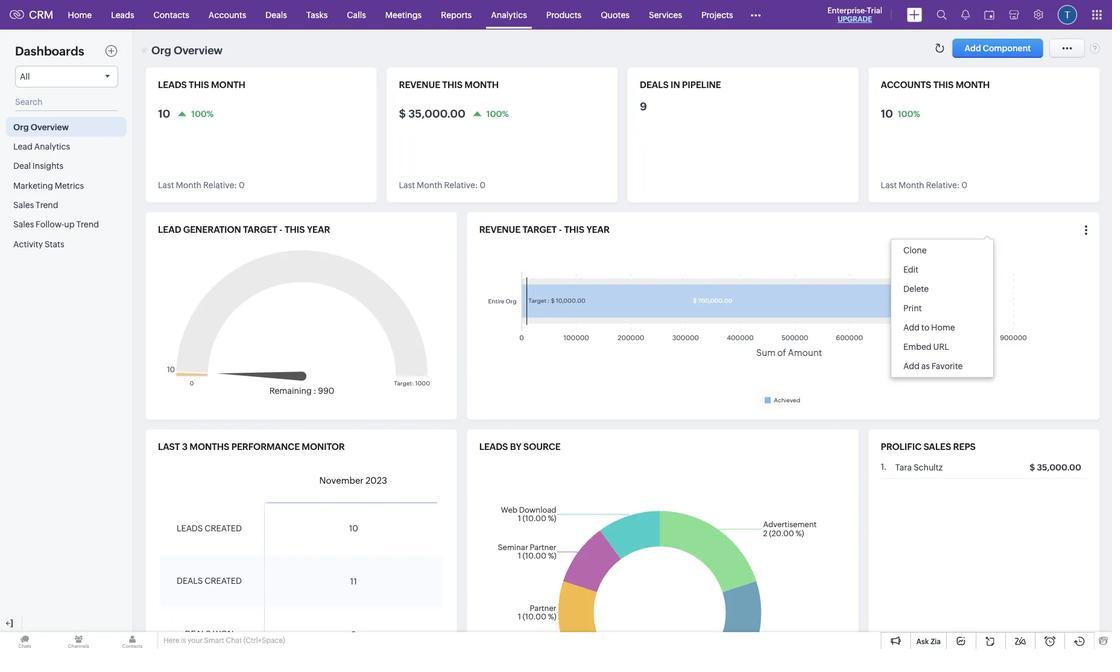 Task type: locate. For each thing, give the bounding box(es) containing it.
follow-
[[36, 220, 64, 229]]

crm
[[29, 9, 53, 21]]

last month relative: 0
[[158, 180, 245, 190], [399, 180, 486, 190], [881, 180, 968, 190]]

activity
[[13, 239, 43, 249]]

1 horizontal spatial target
[[523, 224, 557, 235]]

search element
[[930, 0, 954, 30]]

1 100% from the left
[[191, 109, 214, 118]]

accounts
[[881, 80, 932, 90]]

0 horizontal spatial target
[[243, 224, 277, 235]]

100% down accounts
[[898, 109, 920, 118]]

1 horizontal spatial $ 35,000.00
[[1030, 463, 1082, 472]]

marketing
[[13, 181, 53, 190]]

35,000.00
[[408, 107, 466, 120], [1037, 463, 1082, 472]]

calendar image
[[984, 10, 995, 20]]

marketing metrics link
[[6, 176, 127, 195]]

None button
[[953, 39, 1043, 58]]

org overview up leads this month
[[151, 44, 223, 56]]

reps
[[953, 442, 976, 452]]

10 down accounts
[[881, 107, 893, 120]]

profile element
[[1051, 0, 1085, 29]]

trend down the marketing metrics
[[36, 200, 58, 210]]

1 horizontal spatial 100%
[[487, 109, 509, 118]]

sales inside sales trend "link"
[[13, 200, 34, 210]]

0 horizontal spatial 100%
[[191, 109, 214, 118]]

edit
[[904, 265, 919, 274]]

org down contacts
[[151, 44, 171, 56]]

leads
[[158, 80, 187, 90], [479, 442, 508, 452], [177, 523, 203, 533]]

trend right up
[[76, 220, 99, 229]]

to
[[922, 323, 930, 332]]

1 horizontal spatial year
[[587, 224, 610, 235]]

analytics up insights at top left
[[34, 142, 70, 151]]

lead
[[158, 224, 181, 235]]

1 horizontal spatial last
[[399, 180, 415, 190]]

home right to
[[931, 323, 955, 332]]

leads link
[[101, 0, 144, 29]]

2023
[[366, 475, 387, 486]]

0 vertical spatial home
[[68, 10, 92, 20]]

sales
[[924, 442, 951, 452]]

add
[[904, 323, 920, 332], [904, 361, 920, 371]]

1 vertical spatial leads
[[479, 442, 508, 452]]

0 horizontal spatial 35,000.00
[[408, 107, 466, 120]]

deals
[[640, 80, 669, 90], [177, 576, 203, 586], [185, 629, 211, 639]]

add as favorite
[[904, 361, 963, 371]]

2 100% from the left
[[487, 109, 509, 118]]

0 horizontal spatial trend
[[36, 200, 58, 210]]

schultz
[[914, 463, 943, 472]]

org
[[151, 44, 171, 56], [13, 122, 29, 132]]

embed
[[904, 342, 932, 352]]

2 year from the left
[[587, 224, 610, 235]]

0 vertical spatial trend
[[36, 200, 58, 210]]

reports
[[441, 10, 472, 20]]

is
[[181, 636, 186, 644]]

1 horizontal spatial 10
[[349, 524, 358, 533]]

2 horizontal spatial relative:
[[926, 180, 960, 190]]

0 for leads this month
[[239, 180, 245, 190]]

created up "deals created"
[[205, 523, 242, 533]]

2 month from the left
[[465, 80, 499, 90]]

2 horizontal spatial month
[[899, 180, 924, 190]]

accounts
[[209, 10, 246, 20]]

products
[[546, 10, 582, 20]]

1 last from the left
[[158, 180, 174, 190]]

1 vertical spatial $
[[1030, 463, 1035, 472]]

overview up leads this month
[[174, 44, 223, 56]]

0 horizontal spatial last month relative: 0
[[158, 180, 245, 190]]

2 last month relative: 0 from the left
[[399, 180, 486, 190]]

9
[[640, 100, 647, 112]]

add left to
[[904, 323, 920, 332]]

1 vertical spatial add
[[904, 361, 920, 371]]

0 horizontal spatial 10
[[158, 107, 170, 120]]

deals left in
[[640, 80, 669, 90]]

relative: for $ 35,000.00
[[444, 180, 478, 190]]

0 horizontal spatial -
[[279, 224, 283, 235]]

1 vertical spatial sales
[[13, 220, 34, 229]]

1 horizontal spatial $
[[1030, 463, 1035, 472]]

0 vertical spatial add
[[904, 323, 920, 332]]

2 created from the top
[[205, 576, 242, 586]]

home right crm
[[68, 10, 92, 20]]

this
[[189, 80, 209, 90], [442, 80, 463, 90], [934, 80, 954, 90], [285, 224, 305, 235], [564, 224, 585, 235]]

0 vertical spatial org overview
[[151, 44, 223, 56]]

in
[[671, 80, 680, 90]]

1 vertical spatial 35,000.00
[[1037, 463, 1082, 472]]

2 horizontal spatial last month relative: 0
[[881, 180, 968, 190]]

sales inside 'sales follow-up trend' link
[[13, 220, 34, 229]]

2 month from the left
[[417, 180, 442, 190]]

source
[[523, 442, 561, 452]]

org up lead
[[13, 122, 29, 132]]

deals down leads created
[[177, 576, 203, 586]]

0 horizontal spatial month
[[176, 180, 202, 190]]

1 horizontal spatial -
[[559, 224, 562, 235]]

0 vertical spatial $
[[399, 107, 406, 120]]

1 created from the top
[[205, 523, 242, 533]]

created up won
[[205, 576, 242, 586]]

3 100% from the left
[[898, 109, 920, 118]]

1 horizontal spatial home
[[931, 323, 955, 332]]

0 horizontal spatial $ 35,000.00
[[399, 107, 466, 120]]

100% down revenue this month
[[487, 109, 509, 118]]

overview up lead analytics
[[31, 122, 69, 132]]

analytics right reports at the left
[[491, 10, 527, 20]]

sales
[[13, 200, 34, 210], [13, 220, 34, 229]]

2 horizontal spatial 100%
[[898, 109, 920, 118]]

org overview inside org overview link
[[13, 122, 69, 132]]

0 vertical spatial created
[[205, 523, 242, 533]]

sales down marketing
[[13, 200, 34, 210]]

0 horizontal spatial org
[[13, 122, 29, 132]]

3 last month relative: 0 from the left
[[881, 180, 968, 190]]

0 horizontal spatial home
[[68, 10, 92, 20]]

lead generation target - this year
[[158, 224, 330, 235]]

signals image
[[961, 10, 970, 20]]

10 down the november 2023
[[349, 524, 358, 533]]

last
[[158, 180, 174, 190], [399, 180, 415, 190], [881, 180, 897, 190]]

deals left won
[[185, 629, 211, 639]]

revenue for revenue this month
[[399, 80, 440, 90]]

1 horizontal spatial 35,000.00
[[1037, 463, 1082, 472]]

0 horizontal spatial revenue
[[399, 80, 440, 90]]

leads this month
[[158, 80, 245, 90]]

1 vertical spatial overview
[[31, 122, 69, 132]]

0 horizontal spatial overview
[[31, 122, 69, 132]]

services
[[649, 10, 682, 20]]

1 vertical spatial analytics
[[34, 142, 70, 151]]

0 vertical spatial revenue
[[399, 80, 440, 90]]

1 vertical spatial trend
[[76, 220, 99, 229]]

as
[[922, 361, 930, 371]]

0 vertical spatial deals
[[640, 80, 669, 90]]

marketing metrics
[[13, 181, 84, 190]]

1 vertical spatial created
[[205, 576, 242, 586]]

year
[[307, 224, 330, 235], [587, 224, 610, 235]]

chat
[[226, 636, 242, 644]]

1 last month relative: 0 from the left
[[158, 180, 245, 190]]

2 sales from the top
[[13, 220, 34, 229]]

2 vertical spatial deals
[[185, 629, 211, 639]]

1 vertical spatial deals
[[177, 576, 203, 586]]

up
[[64, 220, 75, 229]]

chats image
[[0, 632, 50, 649]]

1 horizontal spatial month
[[465, 80, 499, 90]]

sales up activity
[[13, 220, 34, 229]]

0 vertical spatial overview
[[174, 44, 223, 56]]

month
[[211, 80, 245, 90], [465, 80, 499, 90], [956, 80, 990, 90]]

0 horizontal spatial relative:
[[203, 180, 237, 190]]

org overview up lead analytics
[[13, 122, 69, 132]]

contacts image
[[108, 632, 157, 649]]

home
[[68, 10, 92, 20], [931, 323, 955, 332]]

create menu image
[[907, 8, 922, 22]]

won
[[213, 629, 234, 639]]

this for revenue
[[442, 80, 463, 90]]

1 vertical spatial $ 35,000.00
[[1030, 463, 1082, 472]]

1 horizontal spatial trend
[[76, 220, 99, 229]]

0 horizontal spatial month
[[211, 80, 245, 90]]

1 horizontal spatial analytics
[[491, 10, 527, 20]]

1 month from the left
[[176, 180, 202, 190]]

10 down leads this month
[[158, 107, 170, 120]]

add left as
[[904, 361, 920, 371]]

last
[[158, 442, 180, 452]]

1 vertical spatial revenue
[[479, 224, 521, 235]]

1 horizontal spatial relative:
[[444, 180, 478, 190]]

trend
[[36, 200, 58, 210], [76, 220, 99, 229]]

revenue this month
[[399, 80, 499, 90]]

2 vertical spatial leads
[[177, 523, 203, 533]]

2 relative: from the left
[[444, 180, 478, 190]]

projects link
[[692, 0, 743, 29]]

100% down leads this month
[[191, 109, 214, 118]]

insights
[[32, 161, 63, 171]]

2 horizontal spatial month
[[956, 80, 990, 90]]

1 horizontal spatial revenue
[[479, 224, 521, 235]]

1 add from the top
[[904, 323, 920, 332]]

1 horizontal spatial month
[[417, 180, 442, 190]]

month for $ 35,000.00
[[417, 180, 442, 190]]

stats
[[45, 239, 64, 249]]

0 vertical spatial sales
[[13, 200, 34, 210]]

revenue target - this year
[[479, 224, 610, 235]]

leads for leads created
[[177, 523, 203, 533]]

created for deals created
[[205, 576, 242, 586]]

calls
[[347, 10, 366, 20]]

2 horizontal spatial last
[[881, 180, 897, 190]]

1 horizontal spatial org
[[151, 44, 171, 56]]

analytics
[[491, 10, 527, 20], [34, 142, 70, 151]]

1 year from the left
[[307, 224, 330, 235]]

1 relative: from the left
[[203, 180, 237, 190]]

last month relative: 0 for 10
[[158, 180, 245, 190]]

1 sales from the top
[[13, 200, 34, 210]]

deals won
[[185, 629, 234, 639]]

2 last from the left
[[399, 180, 415, 190]]

0 vertical spatial analytics
[[491, 10, 527, 20]]

0 horizontal spatial org overview
[[13, 122, 69, 132]]

1 horizontal spatial last month relative: 0
[[399, 180, 486, 190]]

0 vertical spatial 35,000.00
[[408, 107, 466, 120]]

tasks link
[[297, 0, 337, 29]]

org overview
[[151, 44, 223, 56], [13, 122, 69, 132]]

0 horizontal spatial last
[[158, 180, 174, 190]]

leads for leads this month
[[158, 80, 187, 90]]

leads created
[[177, 523, 242, 533]]

0 horizontal spatial year
[[307, 224, 330, 235]]

3
[[182, 442, 188, 452]]

month for 10
[[211, 80, 245, 90]]

1 vertical spatial org overview
[[13, 122, 69, 132]]

your
[[188, 636, 203, 644]]

created for leads created
[[205, 523, 242, 533]]

month
[[176, 180, 202, 190], [417, 180, 442, 190], [899, 180, 924, 190]]

$
[[399, 107, 406, 120], [1030, 463, 1035, 472]]

help image
[[1090, 43, 1100, 54]]

Other Modules field
[[743, 5, 769, 24]]

0 vertical spatial leads
[[158, 80, 187, 90]]

sales for sales follow-up trend
[[13, 220, 34, 229]]

clone
[[904, 245, 927, 255]]

0 vertical spatial $ 35,000.00
[[399, 107, 466, 120]]

ask
[[917, 637, 929, 645]]

1 month from the left
[[211, 80, 245, 90]]

add for add to home
[[904, 323, 920, 332]]

add to home
[[904, 323, 955, 332]]

1 vertical spatial home
[[931, 323, 955, 332]]

2 add from the top
[[904, 361, 920, 371]]



Task type: describe. For each thing, give the bounding box(es) containing it.
deals created
[[177, 576, 242, 586]]

activity stats
[[13, 239, 64, 249]]

activity stats link
[[6, 234, 127, 254]]

1 target from the left
[[243, 224, 277, 235]]

leads for leads by source
[[479, 442, 508, 452]]

last month relative: 0 for $ 35,000.00
[[399, 180, 486, 190]]

dashboards
[[15, 44, 84, 58]]

3 month from the left
[[899, 180, 924, 190]]

month for 10
[[176, 180, 202, 190]]

0 for accounts this month
[[962, 180, 968, 190]]

zia
[[931, 637, 941, 645]]

1 horizontal spatial org overview
[[151, 44, 223, 56]]

metrics
[[55, 181, 84, 190]]

quotes link
[[591, 0, 639, 29]]

url
[[933, 342, 949, 352]]

enterprise-
[[828, 6, 867, 15]]

meetings link
[[376, 0, 431, 29]]

upgrade
[[838, 15, 872, 23]]

2 - from the left
[[559, 224, 562, 235]]

november 2023
[[319, 475, 387, 486]]

signals element
[[954, 0, 977, 30]]

tara
[[895, 463, 912, 472]]

meetings
[[385, 10, 422, 20]]

last 3 months performance monitor
[[158, 442, 345, 452]]

print
[[904, 303, 922, 313]]

favorite
[[932, 361, 963, 371]]

search image
[[937, 10, 947, 20]]

sales follow-up trend link
[[6, 215, 127, 234]]

calls link
[[337, 0, 376, 29]]

3 last from the left
[[881, 180, 897, 190]]

100% inside the 10 100%
[[898, 109, 920, 118]]

all
[[20, 72, 30, 81]]

create menu element
[[900, 0, 930, 29]]

deals for deals in pipeline
[[640, 80, 669, 90]]

sales for sales trend
[[13, 200, 34, 210]]

products link
[[537, 0, 591, 29]]

2 horizontal spatial 10
[[881, 107, 893, 120]]

reports link
[[431, 0, 481, 29]]

embed url
[[904, 342, 949, 352]]

leads
[[111, 10, 134, 20]]

1 vertical spatial org
[[13, 122, 29, 132]]

deal insights link
[[6, 156, 127, 176]]

3 relative: from the left
[[926, 180, 960, 190]]

trend inside 'sales follow-up trend' link
[[76, 220, 99, 229]]

monitor
[[302, 442, 345, 452]]

prolific sales reps
[[881, 442, 976, 452]]

tara schultz
[[895, 463, 943, 472]]

All field
[[15, 66, 118, 87]]

projects
[[702, 10, 733, 20]]

analytics link
[[481, 0, 537, 29]]

1 - from the left
[[279, 224, 283, 235]]

services link
[[639, 0, 692, 29]]

trend inside sales trend "link"
[[36, 200, 58, 210]]

this for accounts
[[934, 80, 954, 90]]

month for $ 35,000.00
[[465, 80, 499, 90]]

accounts link
[[199, 0, 256, 29]]

100% for $ 35,000.00
[[487, 109, 509, 118]]

trial
[[867, 6, 882, 15]]

last for $ 35,000.00
[[399, 180, 415, 190]]

tasks
[[306, 10, 328, 20]]

1 horizontal spatial overview
[[174, 44, 223, 56]]

0 vertical spatial org
[[151, 44, 171, 56]]

home link
[[58, 0, 101, 29]]

here
[[163, 636, 179, 644]]

deal
[[13, 161, 31, 171]]

(ctrl+space)
[[243, 636, 285, 644]]

quotes
[[601, 10, 630, 20]]

pipeline
[[682, 80, 721, 90]]

contacts
[[154, 10, 189, 20]]

lead
[[13, 142, 32, 151]]

10 100%
[[881, 107, 920, 120]]

accounts this month
[[881, 80, 990, 90]]

deals in pipeline
[[640, 80, 721, 90]]

revenue for revenue target - this year
[[479, 224, 521, 235]]

add for add as favorite
[[904, 361, 920, 371]]

0 horizontal spatial $
[[399, 107, 406, 120]]

this for leads
[[189, 80, 209, 90]]

0 horizontal spatial analytics
[[34, 142, 70, 151]]

profile image
[[1058, 5, 1077, 24]]

leads by source
[[479, 442, 561, 452]]

enterprise-trial upgrade
[[828, 6, 882, 23]]

deals for deals created
[[177, 576, 203, 586]]

channels image
[[54, 632, 103, 649]]

generation
[[183, 224, 241, 235]]

11
[[350, 577, 357, 586]]

prolific
[[881, 442, 922, 452]]

deals
[[266, 10, 287, 20]]

performance
[[231, 442, 300, 452]]

delete
[[904, 284, 929, 294]]

sales follow-up trend
[[13, 220, 99, 229]]

sales trend link
[[6, 195, 127, 215]]

sales trend
[[13, 200, 58, 210]]

months
[[190, 442, 229, 452]]

2 target from the left
[[523, 224, 557, 235]]

last for 10
[[158, 180, 174, 190]]

deal insights
[[13, 161, 63, 171]]

november
[[319, 475, 364, 486]]

100% for 10
[[191, 109, 214, 118]]

deals for deals won
[[185, 629, 211, 639]]

0 for revenue this month
[[480, 180, 486, 190]]

3 month from the left
[[956, 80, 990, 90]]

relative: for 10
[[203, 180, 237, 190]]

ask zia
[[917, 637, 941, 645]]

smart
[[204, 636, 224, 644]]

achieved
[[774, 397, 800, 404]]

here is your smart chat (ctrl+space)
[[163, 636, 285, 644]]

Search text field
[[15, 93, 118, 111]]

contacts link
[[144, 0, 199, 29]]

by
[[510, 442, 521, 452]]



Task type: vqa. For each thing, say whether or not it's contained in the screenshot.
Add a note... field
no



